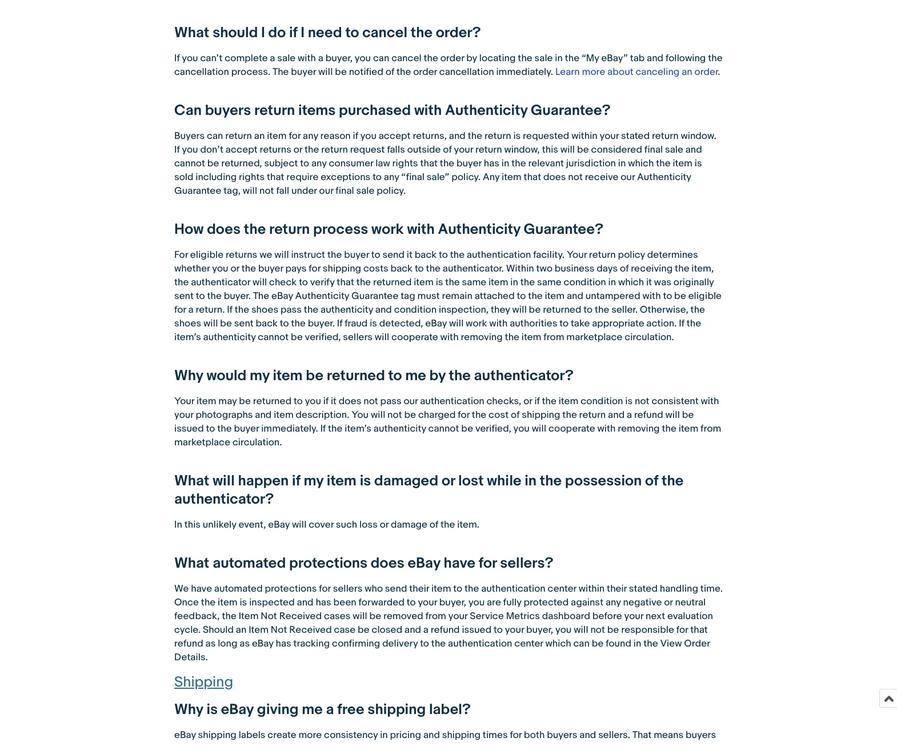 Task type: vqa. For each thing, say whether or not it's contained in the screenshot.
"shipping"
yes



Task type: locate. For each thing, give the bounding box(es) containing it.
it up "description."
[[331, 396, 337, 407]]

unlikely
[[203, 519, 237, 531]]

following
[[666, 53, 707, 64]]

buyer.
[[224, 291, 251, 302], [308, 318, 335, 330]]

0 horizontal spatial me
[[302, 701, 323, 719]]

of right possession
[[646, 473, 659, 490]]

ebay inside the 'ebay shipping labels create more consistency in pricing and shipping times for both buyers and sellers. that means buyers'
[[174, 730, 196, 741]]

1 vertical spatial by
[[430, 367, 446, 385]]

this down the requested
[[543, 144, 559, 156]]

0 vertical spatial sellers
[[343, 332, 373, 343]]

sale right locating
[[535, 53, 553, 64]]

can up notified
[[373, 53, 390, 64]]

by
[[467, 53, 478, 64], [430, 367, 446, 385]]

shipping up pricing
[[368, 701, 426, 719]]

policy. left any
[[452, 172, 481, 183]]

1 horizontal spatial by
[[467, 53, 478, 64]]

not
[[569, 172, 583, 183], [260, 185, 274, 197], [364, 396, 378, 407], [635, 396, 650, 407], [388, 410, 402, 421], [591, 625, 606, 636]]

marketplace down photographs
[[174, 437, 231, 449]]

untampered
[[586, 291, 641, 302]]

shipping inside for eligible returns we will instruct the buyer to send it back to the authentication facility. your return policy determines whether you or the buyer pays for shipping costs back to the authenticator. within two business days of receiving the item, the authenticator will                         check to verify that the returned item is the same item in the same condition in which it was originally sent to the buyer. the ebay authenticity guarantee tag must remain attached to the item and untampered with to be eligible for a return. if the shoes pass the authenticity                         and condition inspection, they will be returned to the seller. otherwise, the shoes will be sent back to the buyer. if fraud is detected, ebay will work with authorities to take appropriate action. if the item's authenticity cannot be verified, sellers will cooperate with                         removing the item from marketplace circulation.
[[323, 263, 362, 275]]

any up "before"
[[606, 597, 621, 609]]

not down jurisdiction at the right top
[[569, 172, 583, 183]]

0 vertical spatial circulation.
[[625, 332, 675, 343]]

removing inside for eligible returns we will instruct the buyer to send it back to the authentication facility. your return policy determines whether you or the buyer pays for shipping costs back to the authenticator. within two business days of receiving the item, the authenticator will                         check to verify that the returned item is the same item in the same condition in which it was originally sent to the buyer. the ebay authenticity guarantee tag must remain attached to the item and untampered with to be eligible for a return. if the shoes pass the authenticity                         and condition inspection, they will be returned to the seller. otherwise, the shoes will be sent back to the buyer. if fraud is detected, ebay will work with authorities to take appropriate action. if the item's authenticity cannot be verified, sellers will cooperate with                         removing the item from marketplace circulation.
[[461, 332, 503, 343]]

or inside buyers can return an item for any reason if you accept returns, and the return is requested within your stated return window. if you don't accept returns or the return request falls outside of your return window, this will be considered final sale and cannot be                         returned, subject to any consumer law rights that the buyer has in the relevant jurisdiction in which the item is sold including rights that require exceptions to any "final sale" policy. any item that does not receive our authenticity guarantee tag, will not fall                         under our final sale policy.
[[294, 144, 303, 156]]

sellers inside for eligible returns we will instruct the buyer to send it back to the authentication facility. your return policy determines whether you or the buyer pays for shipping costs back to the authenticator. within two business days of receiving the item, the authenticator will                         check to verify that the returned item is the same item in the same condition in which it was originally sent to the buyer. the ebay authenticity guarantee tag must remain attached to the item and untampered with to be eligible for a return. if the shoes pass the authenticity                         and condition inspection, they will be returned to the seller. otherwise, the shoes will be sent back to the buyer. if fraud is detected, ebay will work with authorities to take appropriate action. if the item's authenticity cannot be verified, sellers will cooperate with                         removing the item from marketplace circulation.
[[343, 332, 373, 343]]

returned,
[[221, 158, 262, 169]]

an inside we have automated protections for sellers who send their item to the authentication center within their stated handling time. once the item is inspected and has been forwarded to your buyer, you are fully protected against any negative or neutral feedback, the item not                         received cases will be removed from your service metrics dashboard before your next evaluation cycle. should an item not received case be closed and a refund issued to your buyer, you will not be responsible for that refund as long as ebay has tracking confirming delivery to                         the authentication center which can be found in the view order details.
[[236, 625, 247, 636]]

detected,
[[380, 318, 423, 330]]

this
[[543, 144, 559, 156], [185, 519, 201, 531]]

back up must
[[415, 250, 437, 261]]

final down exceptions
[[336, 185, 354, 197]]

order down order?
[[441, 53, 465, 64]]

1 vertical spatial cancel
[[392, 53, 422, 64]]

0 vertical spatial buyer.
[[224, 291, 251, 302]]

have inside we have automated protections for sellers who send their item to the authentication center within their stated handling time. once the item is inspected and has been forwarded to your buyer, you are fully protected against any negative or neutral feedback, the item not                         received cases will be removed from your service metrics dashboard before your next evaluation cycle. should an item not received case be closed and a refund issued to your buyer, you will not be responsible for that refund as long as ebay has tracking confirming delivery to                         the authentication center which can be found in the view order details.
[[191, 584, 212, 595]]

1 vertical spatial have
[[191, 584, 212, 595]]

ebay
[[272, 291, 293, 302], [426, 318, 447, 330], [268, 519, 290, 531], [408, 555, 441, 573], [252, 638, 274, 650], [221, 701, 254, 719], [174, 730, 196, 741]]

immediately. inside your item may be returned to you if it does not pass our authentication checks, or if the item condition is not consistent with your photographs and item description. you will not be charged for the cost of shipping the return and a refund will be issued to the buyer                         immediately. if the item's authenticity cannot be verified, you will cooperate with removing the item from marketplace circulation.
[[261, 423, 318, 435]]

2 horizontal spatial has
[[484, 158, 500, 169]]

0 vertical spatial removing
[[461, 332, 503, 343]]

shipping
[[323, 263, 362, 275], [522, 410, 561, 421], [368, 701, 426, 719], [198, 730, 237, 741], [443, 730, 481, 741]]

our right under
[[319, 185, 334, 197]]

take
[[571, 318, 590, 330]]

2 what from the top
[[174, 473, 210, 490]]

their up "before"
[[607, 584, 627, 595]]

which inside buyers can return an item for any reason if you accept returns, and the return is requested within your stated return window. if you don't accept returns or the return request falls outside of your return window, this will be considered final sale and cannot be                         returned, subject to any consumer law rights that the buyer has in the relevant jurisdiction in which the item is sold including rights that require exceptions to any "final sale" policy. any item that does not receive our authenticity guarantee tag, will not fall                         under our final sale policy.
[[629, 158, 654, 169]]

stated inside we have automated protections for sellers who send their item to the authentication center within their stated handling time. once the item is inspected and has been forwarded to your buyer, you are fully protected against any negative or neutral feedback, the item not                         received cases will be removed from your service metrics dashboard before your next evaluation cycle. should an item not received case be closed and a refund issued to your buyer, you will not be responsible for that refund as long as ebay has tracking confirming delivery to                         the authentication center which can be found in the view order details.
[[630, 584, 658, 595]]

with inside if you can't complete a sale with a buyer, you can cancel the order by locating the sale in the "my ebay" tab and following the cancellation process. the buyer will be notified of the order cancellation immediately.
[[298, 53, 316, 64]]

any inside we have automated protections for sellers who send their item to the authentication center within their stated handling time. once the item is inspected and has been forwarded to your buyer, you are fully protected against any negative or neutral feedback, the item not                         received cases will be removed from your service metrics dashboard before your next evaluation cycle. should an item not received case be closed and a refund issued to your buyer, you will not be responsible for that refund as long as ebay has tracking confirming delivery to                         the authentication center which can be found in the view order details.
[[606, 597, 621, 609]]

can
[[373, 53, 390, 64], [207, 131, 223, 142], [574, 638, 590, 650]]

0 horizontal spatial verified,
[[305, 332, 341, 343]]

ebay down must
[[426, 318, 447, 330]]

1 vertical spatial authenticity
[[203, 332, 256, 343]]

labels
[[239, 730, 266, 741]]

our inside your item may be returned to you if it does not pass our authentication checks, or if the item condition is not consistent with your photographs and item description. you will not be charged for the cost of shipping the return and a refund will be issued to the buyer                         immediately. if the item's authenticity cannot be verified, you will cooperate with removing the item from marketplace circulation.
[[404, 396, 418, 407]]

send up forwarded
[[385, 584, 407, 595]]

1 vertical spatial condition
[[394, 304, 437, 316]]

we
[[260, 250, 272, 261]]

from inside your item may be returned to you if it does not pass our authentication checks, or if the item condition is not consistent with your photographs and item description. you will not be charged for the cost of shipping the return and a refund will be issued to the buyer                         immediately. if the item's authenticity cannot be verified, you will cooperate with removing the item from marketplace circulation.
[[701, 423, 722, 435]]

a inside your item may be returned to you if it does not pass our authentication checks, or if the item condition is not consistent with your photographs and item description. you will not be charged for the cost of shipping the return and a refund will be issued to the buyer                         immediately. if the item's authenticity cannot be verified, you will cooperate with removing the item from marketplace circulation.
[[627, 410, 633, 421]]

authenticity inside your item may be returned to you if it does not pass our authentication checks, or if the item condition is not consistent with your photographs and item description. you will not be charged for the cost of shipping the return and a refund will be issued to the buyer                         immediately. if the item's authenticity cannot be verified, you will cooperate with removing the item from marketplace circulation.
[[374, 423, 427, 435]]

0 horizontal spatial more
[[299, 730, 322, 741]]

1 vertical spatial shoes
[[174, 318, 201, 330]]

neutral
[[676, 597, 706, 609]]

within up against
[[579, 584, 605, 595]]

what up the in
[[174, 473, 210, 490]]

has up any
[[484, 158, 500, 169]]

1 vertical spatial center
[[515, 638, 544, 650]]

would
[[207, 367, 247, 385]]

buyer, left 'are'
[[440, 597, 467, 609]]

0 horizontal spatial by
[[430, 367, 446, 385]]

returned inside your item may be returned to you if it does not pass our authentication checks, or if the item condition is not consistent with your photographs and item description. you will not be charged for the cost of shipping the return and a refund will be issued to the buyer                         immediately. if the item's authenticity cannot be verified, you will cooperate with removing the item from marketplace circulation.
[[253, 396, 292, 407]]

not
[[261, 611, 277, 622], [271, 625, 287, 636]]

immediately. inside if you can't complete a sale with a buyer, you can cancel the order by locating the sale in the "my ebay" tab and following the cancellation process. the buyer will be notified of the order cancellation immediately.
[[497, 67, 554, 78]]

if down buyers
[[174, 144, 180, 156]]

1 vertical spatial why
[[174, 701, 203, 719]]

me right giving
[[302, 701, 323, 719]]

more
[[583, 67, 606, 78], [299, 730, 322, 741]]

policy.
[[452, 172, 481, 183], [377, 185, 406, 197]]

my right would at left
[[250, 367, 270, 385]]

that down subject at the top
[[267, 172, 285, 183]]

work up the 'costs'
[[372, 221, 404, 239]]

the inside if you can't complete a sale with a buyer, you can cancel the order by locating the sale in the "my ebay" tab and following the cancellation process. the buyer will be notified of the order cancellation immediately.
[[273, 67, 289, 78]]

0 vertical spatial our
[[621, 172, 636, 183]]

1 horizontal spatial buyer.
[[308, 318, 335, 330]]

center
[[548, 584, 577, 595], [515, 638, 544, 650]]

1 vertical spatial cannot
[[258, 332, 289, 343]]

1 horizontal spatial me
[[406, 367, 427, 385]]

0 vertical spatial pass
[[281, 304, 302, 316]]

or up authenticator
[[231, 263, 240, 275]]

in down window,
[[502, 158, 510, 169]]

2 i from the left
[[301, 24, 305, 42]]

with
[[298, 53, 316, 64], [415, 102, 442, 120], [407, 221, 435, 239], [643, 291, 661, 302], [490, 318, 508, 330], [441, 332, 459, 343], [701, 396, 720, 407], [598, 423, 616, 435]]

can
[[174, 102, 202, 120]]

shipping inside your item may be returned to you if it does not pass our authentication checks, or if the item condition is not consistent with your photographs and item description. you will not be charged for the cost of shipping the return and a refund will be issued to the buyer                         immediately. if the item's authenticity cannot be verified, you will cooperate with removing the item from marketplace circulation.
[[522, 410, 561, 421]]

a inside we have automated protections for sellers who send their item to the authentication center within their stated handling time. once the item is inspected and has been forwarded to your buyer, you are fully protected against any negative or neutral feedback, the item not                         received cases will be removed from your service metrics dashboard before your next evaluation cycle. should an item not received case be closed and a refund issued to your buyer, you will not be responsible for that refund as long as ebay has tracking confirming delivery to                         the authentication center which can be found in the view order details.
[[424, 625, 429, 636]]

work
[[372, 221, 404, 239], [466, 318, 488, 330]]

authenticity inside buyers can return an item for any reason if you accept returns, and the return is requested within your stated return window. if you don't accept returns or the return request falls outside of your return window, this will be considered final sale and cannot be                         returned, subject to any consumer law rights that the buyer has in the relevant jurisdiction in which the item is sold including rights that require exceptions to any "final sale" policy. any item that does not receive our authenticity guarantee tag, will not fall                         under our final sale policy.
[[638, 172, 692, 183]]

shipping
[[174, 674, 233, 692]]

1 horizontal spatial eligible
[[689, 291, 722, 302]]

1 vertical spatial an
[[254, 131, 265, 142]]

be down forwarded
[[370, 611, 382, 622]]

1 horizontal spatial marketplace
[[567, 332, 623, 343]]

0 vertical spatial what
[[174, 24, 210, 42]]

authenticity
[[445, 102, 528, 120], [638, 172, 692, 183], [438, 221, 521, 239], [295, 291, 350, 302]]

or up subject at the top
[[294, 144, 303, 156]]

stated inside buyers can return an item for any reason if you accept returns, and the return is requested within your stated return window. if you don't accept returns or the return request falls outside of your return window, this will be considered final sale and cannot be                         returned, subject to any consumer law rights that the buyer has in the relevant jurisdiction in which the item is sold including rights that require exceptions to any "final sale" policy. any item that does not receive our authenticity guarantee tag, will not fall                         under our final sale policy.
[[622, 131, 650, 142]]

your
[[600, 131, 619, 142], [454, 144, 474, 156], [174, 410, 194, 421], [418, 597, 438, 609], [449, 611, 468, 622], [625, 611, 644, 622], [505, 625, 525, 636]]

returns left we
[[226, 250, 258, 261]]

eligible up whether
[[190, 250, 224, 261]]

cannot inside for eligible returns we will instruct the buyer to send it back to the authentication facility. your return policy determines whether you or the buyer pays for shipping costs back to the authenticator. within two business days of receiving the item, the authenticator will                         check to verify that the returned item is the same item in the same condition in which it was originally sent to the buyer. the ebay authenticity guarantee tag must remain attached to the item and untampered with to be eligible for a return. if the shoes pass the authenticity                         and condition inspection, they will be returned to the seller. otherwise, the shoes will be sent back to the buyer. if fraud is detected, ebay will work with authorities to take appropriate action. if the item's authenticity cannot be verified, sellers will cooperate with                         removing the item from marketplace circulation.
[[258, 332, 289, 343]]

your inside your item may be returned to you if it does not pass our authentication checks, or if the item condition is not consistent with your photographs and item description. you will not be charged for the cost of shipping the return and a refund will be issued to the buyer                         immediately. if the item's authenticity cannot be verified, you will cooperate with removing the item from marketplace circulation.
[[174, 410, 194, 421]]

authenticator? up checks,
[[474, 367, 574, 385]]

1 vertical spatial accept
[[226, 144, 258, 156]]

0 vertical spatial center
[[548, 584, 577, 595]]

marketplace down 'take'
[[567, 332, 623, 343]]

authentication
[[467, 250, 532, 261], [420, 396, 485, 407], [482, 584, 546, 595], [448, 638, 513, 650]]

1 vertical spatial what
[[174, 473, 210, 490]]

condition inside your item may be returned to you if it does not pass our authentication checks, or if the item condition is not consistent with your photographs and item description. you will not be charged for the cost of shipping the return and a refund will be issued to the buyer                         immediately. if the item's authenticity cannot be verified, you will cooperate with removing the item from marketplace circulation.
[[581, 396, 624, 407]]

in inside if you can't complete a sale with a buyer, you can cancel the order by locating the sale in the "my ebay" tab and following the cancellation process. the buyer will be notified of the order cancellation immediately.
[[555, 53, 563, 64]]

cannot
[[174, 158, 205, 169], [258, 332, 289, 343], [429, 423, 460, 435]]

not down "before"
[[591, 625, 606, 636]]

has inside buyers can return an item for any reason if you accept returns, and the return is requested within your stated return window. if you don't accept returns or the return request falls outside of your return window, this will be considered final sale and cannot be                         returned, subject to any consumer law rights that the buyer has in the relevant jurisdiction in which the item is sold including rights that require exceptions to any "final sale" policy. any item that does not receive our authenticity guarantee tag, will not fall                         under our final sale policy.
[[484, 158, 500, 169]]

1 vertical spatial removing
[[618, 423, 660, 435]]

be up "description."
[[306, 367, 324, 385]]

days
[[597, 263, 618, 275]]

for inside your item may be returned to you if it does not pass our authentication checks, or if the item condition is not consistent with your photographs and item description. you will not be charged for the cost of shipping the return and a refund will be issued to the buyer                         immediately. if the item's authenticity cannot be verified, you will cooperate with removing the item from marketplace circulation.
[[458, 410, 470, 421]]

be down don't
[[207, 158, 219, 169]]

be left notified
[[335, 67, 347, 78]]

any
[[303, 131, 318, 142], [312, 158, 327, 169], [384, 172, 399, 183], [606, 597, 621, 609]]

0 horizontal spatial their
[[410, 584, 430, 595]]

item's down the you
[[345, 423, 372, 435]]

any left reason
[[303, 131, 318, 142]]

0 vertical spatial verified,
[[305, 332, 341, 343]]

how does the return process work with authenticity guarantee?
[[174, 221, 604, 239]]

issued inside we have automated protections for sellers who send their item to the authentication center within their stated handling time. once the item is inspected and has been forwarded to your buyer, you are fully protected against any negative or neutral feedback, the item not                         received cases will be removed from your service metrics dashboard before your next evaluation cycle. should an item not received case be closed and a refund issued to your buyer, you will not be responsible for that refund as long as ebay has tracking confirming delivery to                         the authentication center which can be found in the view order details.
[[462, 625, 492, 636]]

returns up subject at the top
[[260, 144, 292, 156]]

does inside buyers can return an item for any reason if you accept returns, and the return is requested within your stated return window. if you don't accept returns or the return request falls outside of your return window, this will be considered final sale and cannot be                         returned, subject to any consumer law rights that the buyer has in the relevant jurisdiction in which the item is sold including rights that require exceptions to any "final sale" policy. any item that does not receive our authenticity guarantee tag, will not fall                         under our final sale policy.
[[544, 172, 566, 183]]

pass inside for eligible returns we will instruct the buyer to send it back to the authentication facility. your return policy determines whether you or the buyer pays for shipping costs back to the authenticator. within two business days of receiving the item, the authenticator will                         check to verify that the returned item is the same item in the same condition in which it was originally sent to the buyer. the ebay authenticity guarantee tag must remain attached to the item and untampered with to be eligible for a return. if the shoes pass the authenticity                         and condition inspection, they will be returned to the seller. otherwise, the shoes will be sent back to the buyer. if fraud is detected, ebay will work with authorities to take appropriate action. if the item's authenticity cannot be verified, sellers will cooperate with                         removing the item from marketplace circulation.
[[281, 304, 302, 316]]

for
[[174, 250, 188, 261]]

0 horizontal spatial back
[[256, 318, 278, 330]]

which inside we have automated protections for sellers who send their item to the authentication center within their stated handling time. once the item is inspected and has been forwarded to your buyer, you are fully protected against any negative or neutral feedback, the item not                         received cases will be removed from your service metrics dashboard before your next evaluation cycle. should an item not received case be closed and a refund issued to your buyer, you will not be responsible for that refund as long as ebay has tracking confirming delivery to                         the authentication center which can be found in the view order details.
[[546, 638, 572, 650]]

0 vertical spatial more
[[583, 67, 606, 78]]

is right fraud
[[370, 318, 377, 330]]

authenticity down the window. on the right top of the page
[[638, 172, 692, 183]]

1 why from the top
[[174, 367, 203, 385]]

for inside the 'ebay shipping labels create more consistency in pricing and shipping times for both buyers and sellers. that means buyers'
[[510, 730, 522, 741]]

buyers
[[174, 131, 205, 142]]

if
[[289, 24, 298, 42], [353, 131, 358, 142], [324, 396, 329, 407], [535, 396, 540, 407], [292, 473, 301, 490]]

should
[[213, 24, 258, 42]]

that
[[633, 730, 652, 741]]

1 horizontal spatial order
[[441, 53, 465, 64]]

which down considered
[[629, 158, 654, 169]]

2 horizontal spatial from
[[701, 423, 722, 435]]

issued down service
[[462, 625, 492, 636]]

you up authenticator
[[212, 263, 229, 275]]

return
[[254, 102, 295, 120], [225, 131, 252, 142], [485, 131, 512, 142], [653, 131, 679, 142], [322, 144, 348, 156], [476, 144, 503, 156], [269, 221, 310, 239], [590, 250, 616, 261], [580, 410, 606, 421]]

same down authenticator.
[[462, 277, 487, 288]]

returns,
[[413, 131, 447, 142]]

that up order
[[691, 625, 708, 636]]

work inside for eligible returns we will instruct the buyer to send it back to the authentication facility. your return policy determines whether you or the buyer pays for shipping costs back to the authenticator. within two business days of receiving the item, the authenticator will                         check to verify that the returned item is the same item in the same condition in which it was originally sent to the buyer. the ebay authenticity guarantee tag must remain attached to the item and untampered with to be eligible for a return. if the shoes pass the authenticity                         and condition inspection, they will be returned to the seller. otherwise, the shoes will be sent back to the buyer. if fraud is detected, ebay will work with authorities to take appropriate action. if the item's authenticity cannot be verified, sellers will cooperate with                         removing the item from marketplace circulation.
[[466, 318, 488, 330]]

issued down photographs
[[174, 423, 204, 435]]

of right the cost
[[511, 410, 520, 421]]

1 vertical spatial marketplace
[[174, 437, 231, 449]]

circulation. inside your item may be returned to you if it does not pass our authentication checks, or if the item condition is not consistent with your photographs and item description. you will not be charged for the cost of shipping the return and a refund will be issued to the buyer                         immediately. if the item's authenticity cannot be verified, you will cooperate with removing the item from marketplace circulation.
[[233, 437, 282, 449]]

verified, down verify
[[305, 332, 341, 343]]

buyer inside your item may be returned to you if it does not pass our authentication checks, or if the item condition is not consistent with your photographs and item description. you will not be charged for the cost of shipping the return and a refund will be issued to the buyer                         immediately. if the item's authenticity cannot be verified, you will cooperate with removing the item from marketplace circulation.
[[234, 423, 259, 435]]

appropriate
[[593, 318, 645, 330]]

who
[[365, 584, 383, 595]]

an up returned, at the top left
[[254, 131, 265, 142]]

0 vertical spatial why
[[174, 367, 203, 385]]

0 horizontal spatial center
[[515, 638, 544, 650]]

1 horizontal spatial returns
[[260, 144, 292, 156]]

jurisdiction
[[567, 158, 617, 169]]

sellers up been in the left of the page
[[333, 584, 363, 595]]

consumer
[[329, 158, 374, 169]]

you up request
[[361, 131, 377, 142]]

if inside what will happen if my item is damaged or lost while in the possession of the authenticator?
[[292, 473, 301, 490]]

within inside buyers can return an item for any reason if you accept returns, and the return is requested within your stated return window. if you don't accept returns or the return request falls outside of your return window, this will be considered final sale and cannot be                         returned, subject to any consumer law rights that the buyer has in the relevant jurisdiction in which the item is sold including rights that require exceptions to any "final sale" policy. any item that does not receive our authenticity guarantee tag, will not fall                         under our final sale policy.
[[572, 131, 598, 142]]

by inside if you can't complete a sale with a buyer, you can cancel the order by locating the sale in the "my ebay" tab and following the cancellation process. the buyer will be notified of the order cancellation immediately.
[[467, 53, 478, 64]]

with up the returns, at the left of page
[[415, 102, 442, 120]]

1 vertical spatial automated
[[214, 584, 263, 595]]

in inside what will happen if my item is damaged or lost while in the possession of the authenticator?
[[525, 473, 537, 490]]

will inside if you can't complete a sale with a buyer, you can cancel the order by locating the sale in the "my ebay" tab and following the cancellation process. the buyer will be notified of the order cancellation immediately.
[[319, 67, 333, 78]]

of inside buyers can return an item for any reason if you accept returns, and the return is requested within your stated return window. if you don't accept returns or the return request falls outside of your return window, this will be considered final sale and cannot be                         returned, subject to any consumer law rights that the buyer has in the relevant jurisdiction in which the item is sold including rights that require exceptions to any "final sale" policy. any item that does not receive our authenticity guarantee tag, will not fall                         under our final sale policy.
[[443, 144, 452, 156]]

purchased
[[339, 102, 411, 120]]

2 same from the left
[[538, 277, 562, 288]]

stated up negative
[[630, 584, 658, 595]]

1 horizontal spatial rights
[[393, 158, 418, 169]]

2 vertical spatial cannot
[[429, 423, 460, 435]]

0 horizontal spatial buyer.
[[224, 291, 251, 302]]

sent
[[174, 291, 194, 302], [234, 318, 254, 330]]

automated down event,
[[213, 555, 286, 573]]

from
[[544, 332, 565, 343], [701, 423, 722, 435], [426, 611, 447, 622]]

1 horizontal spatial back
[[391, 263, 413, 275]]

0 vertical spatial from
[[544, 332, 565, 343]]

if left fraud
[[337, 318, 343, 330]]

0 horizontal spatial authenticator?
[[174, 491, 274, 509]]

back down check
[[256, 318, 278, 330]]

1 vertical spatial back
[[391, 263, 413, 275]]

authenticity down verify
[[295, 291, 350, 302]]

0 vertical spatial stated
[[622, 131, 650, 142]]

2 horizontal spatial back
[[415, 250, 437, 261]]

can inside we have automated protections for sellers who send their item to the authentication center within their stated handling time. once the item is inspected and has been forwarded to your buyer, you are fully protected against any negative or neutral feedback, the item not                         received cases will be removed from your service metrics dashboard before your next evaluation cycle. should an item not received case be closed and a refund issued to your buyer, you will not be responsible for that refund as long as ebay has tracking confirming delivery to                         the authentication center which can be found in the view order details.
[[574, 638, 590, 650]]

in down within
[[511, 277, 519, 288]]

our right receive
[[621, 172, 636, 183]]

1 what from the top
[[174, 24, 210, 42]]

0 horizontal spatial marketplace
[[174, 437, 231, 449]]

i left do
[[261, 24, 265, 42]]

0 vertical spatial automated
[[213, 555, 286, 573]]

1 vertical spatial send
[[385, 584, 407, 595]]

0 vertical spatial marketplace
[[567, 332, 623, 343]]

0 horizontal spatial can
[[207, 131, 223, 142]]

ebay inside we have automated protections for sellers who send their item to the authentication center within their stated handling time. once the item is inspected and has been forwarded to your buyer, you are fully protected against any negative or neutral feedback, the item not                         received cases will be removed from your service metrics dashboard before your next evaluation cycle. should an item not received case be closed and a refund issued to your buyer, you will not be responsible for that refund as long as ebay has tracking confirming delivery to                         the authentication center which can be found in the view order details.
[[252, 638, 274, 650]]

it
[[407, 250, 413, 261], [647, 277, 653, 288], [331, 396, 337, 407]]

circulation. up happen
[[233, 437, 282, 449]]

1 horizontal spatial as
[[240, 638, 250, 650]]

refund
[[635, 410, 664, 421], [431, 625, 460, 636], [174, 638, 203, 650]]

cannot down charged
[[429, 423, 460, 435]]

can down dashboard
[[574, 638, 590, 650]]

2 cancellation from the left
[[440, 67, 494, 78]]

returns inside for eligible returns we will instruct the buyer to send it back to the authentication facility. your return policy determines whether you or the buyer pays for shipping costs back to the authenticator. within two business days of receiving the item, the authenticator will                         check to verify that the returned item is the same item in the same condition in which it was originally sent to the buyer. the ebay authenticity guarantee tag must remain attached to the item and untampered with to be eligible for a return. if the shoes pass the authenticity                         and condition inspection, they will be returned to the seller. otherwise, the shoes will be sent back to the buyer. if fraud is detected, ebay will work with authorities to take appropriate action. if the item's authenticity cannot be verified, sellers will cooperate with                         removing the item from marketplace circulation.
[[226, 250, 258, 261]]

be down return.
[[220, 318, 232, 330]]

can inside if you can't complete a sale with a buyer, you can cancel the order by locating the sale in the "my ebay" tab and following the cancellation process. the buyer will be notified of the order cancellation immediately.
[[373, 53, 390, 64]]

0 horizontal spatial have
[[191, 584, 212, 595]]

protections down 'in this unlikely event, ebay will cover such loss or damage of the item.'
[[289, 555, 368, 573]]

with down need
[[298, 53, 316, 64]]

including
[[196, 172, 237, 183]]

or inside your item may be returned to you if it does not pass our authentication checks, or if the item condition is not consistent with your photographs and item description. you will not be charged for the cost of shipping the return and a refund will be issued to the buyer                         immediately. if the item's authenticity cannot be verified, you will cooperate with removing the item from marketplace circulation.
[[524, 396, 533, 407]]

it inside your item may be returned to you if it does not pass our authentication checks, or if the item condition is not consistent with your photographs and item description. you will not be charged for the cost of shipping the return and a refund will be issued to the buyer                         immediately. if the item's authenticity cannot be verified, you will cooperate with removing the item from marketplace circulation.
[[331, 396, 337, 407]]

this inside buyers can return an item for any reason if you accept returns, and the return is requested within your stated return window. if you don't accept returns or the return request falls outside of your return window, this will be considered final sale and cannot be                         returned, subject to any consumer law rights that the buyer has in the relevant jurisdiction in which the item is sold including rights that require exceptions to any "final sale" policy. any item that does not receive our authenticity guarantee tag, will not fall                         under our final sale policy.
[[543, 144, 559, 156]]

2 horizontal spatial buyer,
[[527, 625, 554, 636]]

circulation. down action.
[[625, 332, 675, 343]]

buyer. down authenticator
[[224, 291, 251, 302]]

whether
[[174, 263, 210, 275]]

2 horizontal spatial it
[[647, 277, 653, 288]]

be up authorities
[[529, 304, 541, 316]]

request
[[350, 144, 385, 156]]

sale
[[278, 53, 296, 64], [535, 53, 553, 64], [666, 144, 684, 156], [357, 185, 375, 197]]

it left 'was'
[[647, 277, 653, 288]]

pricing
[[390, 730, 422, 741]]

2 vertical spatial condition
[[581, 396, 624, 407]]

0 horizontal spatial work
[[372, 221, 404, 239]]

removing inside your item may be returned to you if it does not pass our authentication checks, or if the item condition is not consistent with your photographs and item description. you will not be charged for the cost of shipping the return and a refund will be issued to the buyer                         immediately. if the item's authenticity cannot be verified, you will cooperate with removing the item from marketplace circulation.
[[618, 423, 660, 435]]

what should i do if i need to cancel the order?
[[174, 24, 481, 42]]

removed
[[384, 611, 424, 622]]

your inside your item may be returned to you if it does not pass our authentication checks, or if the item condition is not consistent with your photographs and item description. you will not be charged for the cost of shipping the return and a refund will be issued to the buyer                         immediately. if the item's authenticity cannot be verified, you will cooperate with removing the item from marketplace circulation.
[[174, 396, 194, 407]]

1 vertical spatial can
[[207, 131, 223, 142]]

automated inside we have automated protections for sellers who send their item to the authentication center within their stated handling time. once the item is inspected and has been forwarded to your buyer, you are fully protected against any negative or neutral feedback, the item not                         received cases will be removed from your service metrics dashboard before your next evaluation cycle. should an item not received case be closed and a refund issued to your buyer, you will not be responsible for that refund as long as ebay has tracking confirming delivery to                         the authentication center which can be found in the view order details.
[[214, 584, 263, 595]]

within inside we have automated protections for sellers who send their item to the authentication center within their stated handling time. once the item is inspected and has been forwarded to your buyer, you are fully protected against any negative or neutral feedback, the item not                         received cases will be removed from your service metrics dashboard before your next evaluation cycle. should an item not received case be closed and a refund issued to your buyer, you will not be responsible for that refund as long as ebay has tracking confirming delivery to                         the authentication center which can be found in the view order details.
[[579, 584, 605, 595]]

two
[[537, 263, 553, 275]]

0 vertical spatial send
[[383, 250, 405, 261]]

cancellation
[[174, 67, 229, 78], [440, 67, 494, 78]]

my inside what will happen if my item is damaged or lost while in the possession of the authenticator?
[[304, 473, 324, 490]]

0 horizontal spatial my
[[250, 367, 270, 385]]

order
[[441, 53, 465, 64], [414, 67, 437, 78], [695, 67, 718, 78]]

2 vertical spatial can
[[574, 638, 590, 650]]

order
[[685, 638, 711, 650]]

more inside the 'ebay shipping labels create more consistency in pricing and shipping times for both buyers and sellers. that means buyers'
[[299, 730, 322, 741]]

guarantee down sold
[[174, 185, 222, 197]]

2 horizontal spatial cannot
[[429, 423, 460, 435]]

2 vertical spatial an
[[236, 625, 247, 636]]

shoes down return.
[[174, 318, 201, 330]]

1 horizontal spatial immediately.
[[497, 67, 554, 78]]

1 vertical spatial which
[[619, 277, 645, 288]]

marketplace
[[567, 332, 623, 343], [174, 437, 231, 449]]

cooperate inside your item may be returned to you if it does not pass our authentication checks, or if the item condition is not consistent with your photographs and item description. you will not be charged for the cost of shipping the return and a refund will be issued to the buyer                         immediately. if the item's authenticity cannot be verified, you will cooperate with removing the item from marketplace circulation.
[[549, 423, 596, 435]]

rights
[[393, 158, 418, 169], [239, 172, 265, 183]]

1 vertical spatial policy.
[[377, 185, 406, 197]]

buyer
[[291, 67, 316, 78], [457, 158, 482, 169], [344, 250, 369, 261], [258, 263, 284, 275], [234, 423, 259, 435]]

if inside buyers can return an item for any reason if you accept returns, and the return is requested within your stated return window. if you don't accept returns or the return request falls outside of your return window, this will be considered final sale and cannot be                         returned, subject to any consumer law rights that the buyer has in the relevant jurisdiction in which the item is sold including rights that require exceptions to any "final sale" policy. any item that does not receive our authenticity guarantee tag, will not fall                         under our final sale policy.
[[353, 131, 358, 142]]

authenticator?
[[474, 367, 574, 385], [174, 491, 274, 509]]

has
[[484, 158, 500, 169], [316, 597, 331, 609], [276, 638, 292, 650]]

2 horizontal spatial can
[[574, 638, 590, 650]]

shipping right the cost
[[522, 410, 561, 421]]

check
[[269, 277, 297, 288]]

0 horizontal spatial it
[[331, 396, 337, 407]]

why down the shipping
[[174, 701, 203, 719]]

2 horizontal spatial our
[[621, 172, 636, 183]]

1 horizontal spatial i
[[301, 24, 305, 42]]

1 vertical spatial returns
[[226, 250, 258, 261]]

item
[[267, 131, 287, 142], [673, 158, 693, 169], [502, 172, 522, 183], [414, 277, 434, 288], [489, 277, 509, 288], [545, 291, 565, 302], [522, 332, 542, 343], [273, 367, 303, 385], [197, 396, 216, 407], [559, 396, 579, 407], [274, 410, 294, 421], [679, 423, 699, 435], [327, 473, 357, 490], [432, 584, 452, 595], [218, 597, 238, 609]]

learn more about canceling an order link
[[556, 67, 718, 78]]

center up protected
[[548, 584, 577, 595]]

why
[[174, 367, 203, 385], [174, 701, 203, 719]]

ebay right long
[[252, 638, 274, 650]]

the down check
[[253, 291, 269, 302]]

accept
[[379, 131, 411, 142], [226, 144, 258, 156]]

3 what from the top
[[174, 555, 210, 573]]

buyer, down the what should i do if i need to cancel the order?
[[326, 53, 353, 64]]

verified,
[[305, 332, 341, 343], [476, 423, 512, 435]]

0 vertical spatial eligible
[[190, 250, 224, 261]]

of
[[386, 67, 395, 78], [443, 144, 452, 156], [621, 263, 629, 275], [511, 410, 520, 421], [646, 473, 659, 490], [430, 519, 439, 531]]

1 horizontal spatial cannot
[[258, 332, 289, 343]]

0 horizontal spatial immediately.
[[261, 423, 318, 435]]

authenticator? inside what will happen if my item is damaged or lost while in the possession of the authenticator?
[[174, 491, 274, 509]]

0 vertical spatial within
[[572, 131, 598, 142]]

0 horizontal spatial final
[[336, 185, 354, 197]]

me
[[406, 367, 427, 385], [302, 701, 323, 719]]

0 vertical spatial work
[[372, 221, 404, 239]]

0 vertical spatial issued
[[174, 423, 204, 435]]

return inside for eligible returns we will instruct the buyer to send it back to the authentication facility. your return policy determines whether you or the buyer pays for shipping costs back to the authenticator. within two business days of receiving the item, the authenticator will                         check to verify that the returned item is the same item in the same condition in which it was originally sent to the buyer. the ebay authenticity guarantee tag must remain attached to the item and untampered with to be eligible for a return. if the shoes pass the authenticity                         and condition inspection, they will be returned to the seller. otherwise, the shoes will be sent back to the buyer. if fraud is detected, ebay will work with authorities to take appropriate action. if the item's authenticity cannot be verified, sellers will cooperate with                         removing the item from marketplace circulation.
[[590, 250, 616, 261]]

why for why is ebay giving me a free shipping label?
[[174, 701, 203, 719]]

consistent
[[652, 396, 699, 407]]

final right considered
[[645, 144, 664, 156]]

0 horizontal spatial as
[[206, 638, 216, 650]]

if inside if you can't complete a sale with a buyer, you can cancel the order by locating the sale in the "my ebay" tab and following the cancellation process. the buyer will be notified of the order cancellation immediately.
[[174, 53, 180, 64]]

send inside for eligible returns we will instruct the buyer to send it back to the authentication facility. your return policy determines whether you or the buyer pays for shipping costs back to the authenticator. within two business days of receiving the item, the authenticator will                         check to verify that the returned item is the same item in the same condition in which it was originally sent to the buyer. the ebay authenticity guarantee tag must remain attached to the item and untampered with to be eligible for a return. if the shoes pass the authenticity                         and condition inspection, they will be returned to the seller. otherwise, the shoes will be sent back to the buyer. if fraud is detected, ebay will work with authorities to take appropriate action. if the item's authenticity cannot be verified, sellers will cooperate with                         removing the item from marketplace circulation.
[[383, 250, 405, 261]]

0 horizontal spatial an
[[236, 625, 247, 636]]

0 horizontal spatial guarantee
[[174, 185, 222, 197]]

1 horizontal spatial removing
[[618, 423, 660, 435]]

marketplace inside for eligible returns we will instruct the buyer to send it back to the authentication facility. your return policy determines whether you or the buyer pays for shipping costs back to the authenticator. within two business days of receiving the item, the authenticator will                         check to verify that the returned item is the same item in the same condition in which it was originally sent to the buyer. the ebay authenticity guarantee tag must remain attached to the item and untampered with to be eligible for a return. if the shoes pass the authenticity                         and condition inspection, they will be returned to the seller. otherwise, the shoes will be sent back to the buyer. if fraud is detected, ebay will work with authorities to take appropriate action. if the item's authenticity cannot be verified, sellers will cooperate with                         removing the item from marketplace circulation.
[[567, 332, 623, 343]]

the right process.
[[273, 67, 289, 78]]

1 horizontal spatial center
[[548, 584, 577, 595]]

free
[[338, 701, 365, 719]]

guarantee inside buyers can return an item for any reason if you accept returns, and the return is requested within your stated return window. if you don't accept returns or the return request falls outside of your return window, this will be considered final sale and cannot be                         returned, subject to any consumer law rights that the buyer has in the relevant jurisdiction in which the item is sold including rights that require exceptions to any "final sale" policy. any item that does not receive our authenticity guarantee tag, will not fall                         under our final sale policy.
[[174, 185, 222, 197]]

0 vertical spatial have
[[444, 555, 476, 573]]

authenticity inside for eligible returns we will instruct the buyer to send it back to the authentication facility. your return policy determines whether you or the buyer pays for shipping costs back to the authenticator. within two business days of receiving the item, the authenticator will                         check to verify that the returned item is the same item in the same condition in which it was originally sent to the buyer. the ebay authenticity guarantee tag must remain attached to the item and untampered with to be eligible for a return. if the shoes pass the authenticity                         and condition inspection, they will be returned to the seller. otherwise, the shoes will be sent back to the buyer. if fraud is detected, ebay will work with authorities to take appropriate action. if the item's authenticity cannot be verified, sellers will cooperate with                         removing the item from marketplace circulation.
[[295, 291, 350, 302]]

verified, inside for eligible returns we will instruct the buyer to send it back to the authentication facility. your return policy determines whether you or the buyer pays for shipping costs back to the authenticator. within two business days of receiving the item, the authenticator will                         check to verify that the returned item is the same item in the same condition in which it was originally sent to the buyer. the ebay authenticity guarantee tag must remain attached to the item and untampered with to be eligible for a return. if the shoes pass the authenticity                         and condition inspection, they will be returned to the seller. otherwise, the shoes will be sent back to the buyer. if fraud is detected, ebay will work with authorities to take appropriate action. if the item's authenticity cannot be verified, sellers will cooperate with                         removing the item from marketplace circulation.
[[305, 332, 341, 343]]

me up charged
[[406, 367, 427, 385]]

pass inside your item may be returned to you if it does not pass our authentication checks, or if the item condition is not consistent with your photographs and item description. you will not be charged for the cost of shipping the return and a refund will be issued to the buyer                         immediately. if the item's authenticity cannot be verified, you will cooperate with removing the item from marketplace circulation.
[[381, 396, 402, 407]]

0 vertical spatial policy.
[[452, 172, 481, 183]]

can inside buyers can return an item for any reason if you accept returns, and the return is requested within your stated return window. if you don't accept returns or the return request falls outside of your return window, this will be considered final sale and cannot be                         returned, subject to any consumer law rights that the buyer has in the relevant jurisdiction in which the item is sold including rights that require exceptions to any "final sale" policy. any item that does not receive our authenticity guarantee tag, will not fall                         under our final sale policy.
[[207, 131, 223, 142]]

buyer inside buyers can return an item for any reason if you accept returns, and the return is requested within your stated return window. if you don't accept returns or the return request falls outside of your return window, this will be considered final sale and cannot be                         returned, subject to any consumer law rights that the buyer has in the relevant jurisdiction in which the item is sold including rights that require exceptions to any "final sale" policy. any item that does not receive our authenticity guarantee tag, will not fall                         under our final sale policy.
[[457, 158, 482, 169]]

2 why from the top
[[174, 701, 203, 719]]

pass down check
[[281, 304, 302, 316]]

work down inspection,
[[466, 318, 488, 330]]

what for what should i do if i need to cancel the order?
[[174, 24, 210, 42]]

authenticity down charged
[[374, 423, 427, 435]]

any
[[483, 172, 500, 183]]

1 vertical spatial final
[[336, 185, 354, 197]]

0 horizontal spatial refund
[[174, 638, 203, 650]]

the
[[411, 24, 433, 42], [424, 53, 439, 64], [518, 53, 533, 64], [565, 53, 580, 64], [709, 53, 723, 64], [397, 67, 411, 78], [468, 131, 483, 142], [305, 144, 319, 156], [440, 158, 455, 169], [512, 158, 526, 169], [657, 158, 671, 169], [244, 221, 266, 239], [328, 250, 342, 261], [451, 250, 465, 261], [242, 263, 256, 275], [426, 263, 441, 275], [675, 263, 690, 275], [174, 277, 189, 288], [357, 277, 371, 288], [446, 277, 460, 288], [521, 277, 535, 288], [207, 291, 222, 302], [529, 291, 543, 302], [235, 304, 249, 316], [304, 304, 319, 316], [595, 304, 610, 316], [691, 304, 706, 316], [291, 318, 306, 330], [687, 318, 702, 330], [505, 332, 520, 343], [449, 367, 471, 385], [542, 396, 557, 407], [472, 410, 487, 421], [563, 410, 578, 421], [217, 423, 232, 435], [328, 423, 343, 435], [663, 423, 677, 435], [540, 473, 562, 490], [662, 473, 684, 490], [441, 519, 455, 531], [465, 584, 480, 595], [201, 597, 216, 609], [222, 611, 237, 622], [432, 638, 446, 650], [644, 638, 659, 650]]

for
[[289, 131, 301, 142], [309, 263, 321, 275], [174, 304, 186, 316], [458, 410, 470, 421], [479, 555, 497, 573], [319, 584, 331, 595], [677, 625, 689, 636], [510, 730, 522, 741]]

1 their from the left
[[410, 584, 430, 595]]



Task type: describe. For each thing, give the bounding box(es) containing it.
with down "final
[[407, 221, 435, 239]]

is down the window. on the right top of the page
[[695, 158, 703, 169]]

any up require
[[312, 158, 327, 169]]

label?
[[429, 701, 471, 719]]

be up the confirming
[[358, 625, 370, 636]]

1 vertical spatial buyer.
[[308, 318, 335, 330]]

that inside we have automated protections for sellers who send their item to the authentication center within their stated handling time. once the item is inspected and has been forwarded to your buyer, you are fully protected against any negative or neutral feedback, the item not                         received cases will be removed from your service metrics dashboard before your next evaluation cycle. should an item not received case be closed and a refund issued to your buyer, you will not be responsible for that refund as long as ebay has tracking confirming delivery to                         the authentication center which can be found in the view order details.
[[691, 625, 708, 636]]

and inside if you can't complete a sale with a buyer, you can cancel the order by locating the sale in the "my ebay" tab and following the cancellation process. the buyer will be notified of the order cancellation immediately.
[[647, 53, 664, 64]]

learn more about canceling an order .
[[556, 67, 721, 78]]

remain
[[442, 291, 473, 302]]

of inside for eligible returns we will instruct the buyer to send it back to the authentication facility. your return policy determines whether you or the buyer pays for shipping costs back to the authenticator. within two business days of receiving the item, the authenticator will                         check to verify that the returned item is the same item in the same condition in which it was originally sent to the buyer. the ebay authenticity guarantee tag must remain attached to the item and untampered with to be eligible for a return. if the shoes pass the authenticity                         and condition inspection, they will be returned to the seller. otherwise, the shoes will be sent back to the buyer. if fraud is detected, ebay will work with authorities to take appropriate action. if the item's authenticity cannot be verified, sellers will cooperate with                         removing the item from marketplace circulation.
[[621, 263, 629, 275]]

shipping down label?
[[443, 730, 481, 741]]

you up notified
[[355, 53, 371, 64]]

can buyers return items purchased with authenticity guarantee?
[[174, 102, 611, 120]]

dashboard
[[543, 611, 591, 622]]

damaged
[[375, 473, 439, 490]]

otherwise,
[[640, 304, 689, 316]]

be inside if you can't complete a sale with a buyer, you can cancel the order by locating the sale in the "my ebay" tab and following the cancellation process. the buyer will be notified of the order cancellation immediately.
[[335, 67, 347, 78]]

in inside the 'ebay shipping labels create more consistency in pricing and shipping times for both buyers and sellers. that means buyers'
[[380, 730, 388, 741]]

canceling
[[636, 67, 680, 78]]

0 vertical spatial authenticity
[[321, 304, 373, 316]]

1 vertical spatial item
[[249, 625, 269, 636]]

be down check
[[291, 332, 303, 343]]

relevant
[[529, 158, 564, 169]]

1 horizontal spatial shoes
[[252, 304, 279, 316]]

authentication up fully
[[482, 584, 546, 595]]

if right checks,
[[535, 396, 540, 407]]

exceptions
[[321, 172, 371, 183]]

cancel inside if you can't complete a sale with a buyer, you can cancel the order by locating the sale in the "my ebay" tab and following the cancellation process. the buyer will be notified of the order cancellation immediately.
[[392, 53, 422, 64]]

considered
[[592, 144, 643, 156]]

for left return.
[[174, 304, 186, 316]]

why would my item be returned to me by the authenticator?
[[174, 367, 574, 385]]

with down 'was'
[[643, 291, 661, 302]]

sellers?
[[501, 555, 554, 573]]

your inside for eligible returns we will instruct the buyer to send it back to the authentication facility. your return policy determines whether you or the buyer pays for shipping costs back to the authenticator. within two business days of receiving the item, the authenticator will                         check to verify that the returned item is the same item in the same condition in which it was originally sent to the buyer. the ebay authenticity guarantee tag must remain attached to the item and untampered with to be eligible for a return. if the shoes pass the authenticity                         and condition inspection, they will be returned to the seller. otherwise, the shoes will be sent back to the buyer. if fraud is detected, ebay will work with authorities to take appropriate action. if the item's authenticity cannot be verified, sellers will cooperate with                         removing the item from marketplace circulation.
[[567, 250, 587, 261]]

0 vertical spatial sent
[[174, 291, 194, 302]]

cases
[[324, 611, 351, 622]]

fraud
[[345, 318, 368, 330]]

not inside we have automated protections for sellers who send their item to the authentication center within their stated handling time. once the item is inspected and has been forwarded to your buyer, you are fully protected against any negative or neutral feedback, the item not                         received cases will be removed from your service metrics dashboard before your next evaluation cycle. should an item not received case be closed and a refund issued to your buyer, you will not be responsible for that refund as long as ebay has tracking confirming delivery to                         the authentication center which can be found in the view order details.
[[591, 625, 606, 636]]

sellers inside we have automated protections for sellers who send their item to the authentication center within their stated handling time. once the item is inspected and has been forwarded to your buyer, you are fully protected against any negative or neutral feedback, the item not                         received cases will be removed from your service metrics dashboard before your next evaluation cycle. should an item not received case be closed and a refund issued to your buyer, you will not be responsible for that refund as long as ebay has tracking confirming delivery to                         the authentication center which can be found in the view order details.
[[333, 584, 363, 595]]

if inside your item may be returned to you if it does not pass our authentication checks, or if the item condition is not consistent with your photographs and item description. you will not be charged for the cost of shipping the return and a refund will be issued to the buyer                         immediately. if the item's authenticity cannot be verified, you will cooperate with removing the item from marketplace circulation.
[[321, 423, 326, 435]]

0 horizontal spatial accept
[[226, 144, 258, 156]]

ebay right event,
[[268, 519, 290, 531]]

be up jurisdiction at the right top
[[578, 144, 589, 156]]

1 horizontal spatial it
[[407, 250, 413, 261]]

lost
[[459, 473, 484, 490]]

process.
[[231, 67, 271, 78]]

if up "description."
[[324, 396, 329, 407]]

does right how
[[207, 221, 241, 239]]

0 vertical spatial not
[[261, 611, 277, 622]]

sale down the window. on the right top of the page
[[666, 144, 684, 156]]

which inside for eligible returns we will instruct the buyer to send it back to the authentication facility. your return policy determines whether you or the buyer pays for shipping costs back to the authenticator. within two business days of receiving the item, the authenticator will                         check to verify that the returned item is the same item in the same condition in which it was originally sent to the buyer. the ebay authenticity guarantee tag must remain attached to the item and untampered with to be eligible for a return. if the shoes pass the authenticity                         and condition inspection, they will be returned to the seller. otherwise, the shoes will be sent back to the buyer. if fraud is detected, ebay will work with authorities to take appropriate action. if the item's authenticity cannot be verified, sellers will cooperate with                         removing the item from marketplace circulation.
[[619, 277, 645, 288]]

will inside what will happen if my item is damaged or lost while in the possession of the authenticator?
[[213, 473, 235, 490]]

is up must
[[436, 277, 443, 288]]

should
[[203, 625, 234, 636]]

1 same from the left
[[462, 277, 487, 288]]

of right damage
[[430, 519, 439, 531]]

is inside what will happen if my item is damaged or lost while in the possession of the authenticator?
[[360, 473, 371, 490]]

for eligible returns we will instruct the buyer to send it back to the authentication facility. your return policy determines whether you or the buyer pays for shipping costs back to the authenticator. within two business days of receiving the item, the authenticator will                         check to verify that the returned item is the same item in the same condition in which it was originally sent to the buyer. the ebay authenticity guarantee tag must remain attached to the item and untampered with to be eligible for a return. if the shoes pass the authenticity                         and condition inspection, they will be returned to the seller. otherwise, the shoes will be sent back to the buyer. if fraud is detected, ebay will work with authorities to take appropriate action. if the item's authenticity cannot be verified, sellers will cooperate with                         removing the item from marketplace circulation.
[[174, 250, 722, 343]]

ebay"
[[602, 53, 628, 64]]

item's inside for eligible returns we will instruct the buyer to send it back to the authentication facility. your return policy determines whether you or the buyer pays for shipping costs back to the authenticator. within two business days of receiving the item, the authenticator will                         check to verify that the returned item is the same item in the same condition in which it was originally sent to the buyer. the ebay authenticity guarantee tag must remain attached to the item and untampered with to be eligible for a return. if the shoes pass the authenticity                         and condition inspection, they will be returned to the seller. otherwise, the shoes will be sent back to the buyer. if fraud is detected, ebay will work with authorities to take appropriate action. if the item's authenticity cannot be verified, sellers will cooperate with                         removing the item from marketplace circulation.
[[174, 332, 201, 343]]

tag,
[[224, 185, 241, 197]]

event,
[[239, 519, 266, 531]]

window.
[[681, 131, 717, 142]]

sale down do
[[278, 53, 296, 64]]

or inside we have automated protections for sellers who send their item to the authentication center within their stated handling time. once the item is inspected and has been forwarded to your buyer, you are fully protected against any negative or neutral feedback, the item not                         received cases will be removed from your service metrics dashboard before your next evaluation cycle. should an item not received case be closed and a refund issued to your buyer, you will not be responsible for that refund as long as ebay has tracking confirming delivery to                         the authentication center which can be found in the view order details.
[[665, 597, 674, 609]]

be left charged
[[405, 410, 416, 421]]

verify
[[310, 277, 335, 288]]

of inside your item may be returned to you if it does not pass our authentication checks, or if the item condition is not consistent with your photographs and item description. you will not be charged for the cost of shipping the return and a refund will be issued to the buyer                         immediately. if the item's authenticity cannot be verified, you will cooperate with removing the item from marketplace circulation.
[[511, 410, 520, 421]]

you down dashboard
[[556, 625, 572, 636]]

1 as from the left
[[206, 638, 216, 650]]

notified
[[349, 67, 384, 78]]

ebay up labels
[[221, 701, 254, 719]]

of inside what will happen if my item is damaged or lost while in the possession of the authenticator?
[[646, 473, 659, 490]]

0 horizontal spatial eligible
[[190, 250, 224, 261]]

returned up 'take'
[[543, 304, 582, 316]]

0 vertical spatial protections
[[289, 555, 368, 573]]

with up possession
[[598, 423, 616, 435]]

the inside for eligible returns we will instruct the buyer to send it back to the authentication facility. your return policy determines whether you or the buyer pays for shipping costs back to the authenticator. within two business days of receiving the item, the authenticator will                         check to verify that the returned item is the same item in the same condition in which it was originally sent to the buyer. the ebay authenticity guarantee tag must remain attached to the item and untampered with to be eligible for a return. if the shoes pass the authenticity                         and condition inspection, they will be returned to the seller. otherwise, the shoes will be sent back to the buyer. if fraud is detected, ebay will work with authorities to take appropriate action. if the item's authenticity cannot be verified, sellers will cooperate with                         removing the item from marketplace circulation.
[[253, 291, 269, 302]]

1 horizontal spatial have
[[444, 555, 476, 573]]

with right consistent
[[701, 396, 720, 407]]

0 horizontal spatial order
[[414, 67, 437, 78]]

1 horizontal spatial has
[[316, 597, 331, 609]]

0 vertical spatial item
[[239, 611, 259, 622]]

authentication down service
[[448, 638, 513, 650]]

sale"
[[427, 172, 450, 183]]

be left 'found'
[[592, 638, 604, 650]]

next
[[646, 611, 666, 622]]

inspected
[[249, 597, 295, 609]]

fully
[[504, 597, 522, 609]]

or right loss
[[380, 519, 389, 531]]

1 horizontal spatial buyer,
[[440, 597, 467, 609]]

you down buyers
[[182, 144, 198, 156]]

authentication inside your item may be returned to you if it does not pass our authentication checks, or if the item condition is not consistent with your photographs and item description. you will not be charged for the cost of shipping the return and a refund will be issued to the buyer                         immediately. if the item's authenticity cannot be verified, you will cooperate with removing the item from marketplace circulation.
[[420, 396, 485, 407]]

case
[[334, 625, 356, 636]]

in down considered
[[619, 158, 626, 169]]

not right the you
[[388, 410, 402, 421]]

item inside what will happen if my item is damaged or lost while in the possession of the authenticator?
[[327, 473, 357, 490]]

1 cancellation from the left
[[174, 67, 229, 78]]

1 vertical spatial rights
[[239, 172, 265, 183]]

ebay down damage
[[408, 555, 441, 573]]

shipping left labels
[[198, 730, 237, 741]]

sale down exceptions
[[357, 185, 375, 197]]

ebay down check
[[272, 291, 293, 302]]

be down originally
[[675, 291, 687, 302]]

2 horizontal spatial buyers
[[686, 730, 717, 741]]

not left fall
[[260, 185, 274, 197]]

.
[[718, 67, 721, 78]]

consistency
[[324, 730, 378, 741]]

if right action.
[[680, 318, 685, 330]]

0 horizontal spatial policy.
[[377, 185, 406, 197]]

been
[[334, 597, 357, 609]]

what for what automated protections does ebay have for sellers?
[[174, 555, 210, 573]]

law
[[376, 158, 390, 169]]

what for what will happen if my item is damaged or lost while in the possession of the authenticator?
[[174, 473, 210, 490]]

attached
[[475, 291, 515, 302]]

if inside buyers can return an item for any reason if you accept returns, and the return is requested within your stated return window. if you don't accept returns or the return request falls outside of your return window, this will be considered final sale and cannot be                         returned, subject to any consumer law rights that the buyer has in the relevant jurisdiction in which the item is sold including rights that require exceptions to any "final sale" policy. any item that does not receive our authenticity guarantee tag, will not fall                         under our final sale policy.
[[174, 144, 180, 156]]

your down negative
[[625, 611, 644, 622]]

authenticator
[[191, 277, 251, 288]]

buyers can return an item for any reason if you accept returns, and the return is requested within your stated return window. if you don't accept returns or the return request falls outside of your return window, this will be considered final sale and cannot be                         returned, subject to any consumer law rights that the buyer has in the relevant jurisdiction in which the item is sold including rights that require exceptions to any "final sale" policy. any item that does not receive our authenticity guarantee tag, will not fall                         under our final sale policy.
[[174, 131, 717, 197]]

such
[[336, 519, 358, 531]]

your up considered
[[600, 131, 619, 142]]

are
[[487, 597, 501, 609]]

protections inside we have automated protections for sellers who send their item to the authentication center within their stated handling time. once the item is inspected and has been forwarded to your buyer, you are fully protected against any negative or neutral feedback, the item not                         received cases will be removed from your service metrics dashboard before your next evaluation cycle. should an item not received case be closed and a refund issued to your buyer, you will not be responsible for that refund as long as ebay has tracking confirming delivery to                         the authentication center which can be found in the view order details.
[[265, 584, 317, 595]]

photographs
[[196, 410, 253, 421]]

circulation. inside for eligible returns we will instruct the buyer to send it back to the authentication facility. your return policy determines whether you or the buyer pays for shipping costs back to the authenticator. within two business days of receiving the item, the authenticator will                         check to verify that the returned item is the same item in the same condition in which it was originally sent to the buyer. the ebay authenticity guarantee tag must remain attached to the item and untampered with to be eligible for a return. if the shoes pass the authenticity                         and condition inspection, they will be returned to the seller. otherwise, the shoes will be sent back to the buyer. if fraud is detected, ebay will work with authorities to take appropriate action. if the item's authenticity cannot be verified, sellers will cooperate with                         removing the item from marketplace circulation.
[[625, 332, 675, 343]]

0 vertical spatial accept
[[379, 131, 411, 142]]

confirming
[[332, 638, 380, 650]]

metrics
[[507, 611, 540, 622]]

can't
[[200, 53, 223, 64]]

facility.
[[534, 250, 565, 261]]

need
[[308, 24, 342, 42]]

return inside your item may be returned to you if it does not pass our authentication checks, or if the item condition is not consistent with your photographs and item description. you will not be charged for the cost of shipping the return and a refund will be issued to the buyer                         immediately. if the item's authenticity cannot be verified, you will cooperate with removing the item from marketplace circulation.
[[580, 410, 606, 421]]

in inside we have automated protections for sellers who send their item to the authentication center within their stated handling time. once the item is inspected and has been forwarded to your buyer, you are fully protected against any negative or neutral feedback, the item not                         received cases will be removed from your service metrics dashboard before your next evaluation cycle. should an item not received case be closed and a refund issued to your buyer, you will not be responsible for that refund as long as ebay has tracking confirming delivery to                         the authentication center which can be found in the view order details.
[[634, 638, 642, 650]]

description.
[[296, 410, 350, 421]]

1 vertical spatial guarantee?
[[524, 221, 604, 239]]

authorities
[[510, 318, 558, 330]]

charged
[[419, 410, 456, 421]]

items
[[299, 102, 336, 120]]

seller.
[[612, 304, 638, 316]]

that inside for eligible returns we will instruct the buyer to send it back to the authentication facility. your return policy determines whether you or the buyer pays for shipping costs back to the authenticator. within two business days of receiving the item, the authenticator will                         check to verify that the returned item is the same item in the same condition in which it was originally sent to the buyer. the ebay authenticity guarantee tag must remain attached to the item and untampered with to be eligible for a return. if the shoes pass the authenticity                         and condition inspection, they will be returned to the seller. otherwise, the shoes will be sent back to the buyer. if fraud is detected, ebay will work with authorities to take appropriate action. if the item's authenticity cannot be verified, sellers will cooperate with                         removing the item from marketplace circulation.
[[337, 277, 355, 288]]

your left service
[[449, 611, 468, 622]]

in up untampered
[[609, 277, 617, 288]]

1 horizontal spatial refund
[[431, 625, 460, 636]]

authenticator.
[[443, 263, 504, 275]]

be down consistent
[[683, 410, 695, 421]]

0 horizontal spatial has
[[276, 638, 292, 650]]

1 vertical spatial me
[[302, 701, 323, 719]]

with down they
[[490, 318, 508, 330]]

guarantee inside for eligible returns we will instruct the buyer to send it back to the authentication facility. your return policy determines whether you or the buyer pays for shipping costs back to the authenticator. within two business days of receiving the item, the authenticator will                         check to verify that the returned item is the same item in the same condition in which it was originally sent to the buyer. the ebay authenticity guarantee tag must remain attached to the item and untampered with to be eligible for a return. if the shoes pass the authenticity                         and condition inspection, they will be returned to the seller. otherwise, the shoes will be sent back to the buyer. if fraud is detected, ebay will work with authorities to take appropriate action. if the item's authenticity cannot be verified, sellers will cooperate with                         removing the item from marketplace circulation.
[[352, 291, 399, 302]]

once
[[174, 597, 199, 609]]

that down the relevant
[[524, 172, 542, 183]]

be up 'found'
[[608, 625, 620, 636]]

0 vertical spatial cancel
[[363, 24, 408, 42]]

verified, inside your item may be returned to you if it does not pass our authentication checks, or if the item condition is not consistent with your photographs and item description. you will not be charged for the cost of shipping the return and a refund will be issued to the buyer                         immediately. if the item's authenticity cannot be verified, you will cooperate with removing the item from marketplace circulation.
[[476, 423, 512, 435]]

1 vertical spatial not
[[271, 625, 287, 636]]

delivery
[[383, 638, 418, 650]]

2 horizontal spatial order
[[695, 67, 718, 78]]

why for why would my item be returned to me by the authenticator?
[[174, 367, 203, 385]]

2 horizontal spatial an
[[682, 67, 693, 78]]

we
[[174, 584, 189, 595]]

how
[[174, 221, 204, 239]]

1 vertical spatial eligible
[[689, 291, 722, 302]]

authenticity up authenticator.
[[438, 221, 521, 239]]

returned up the you
[[327, 367, 385, 385]]

refund inside your item may be returned to you if it does not pass our authentication checks, or if the item condition is not consistent with your photographs and item description. you will not be charged for the cost of shipping the return and a refund will be issued to the buyer                         immediately. if the item's authenticity cannot be verified, you will cooperate with removing the item from marketplace circulation.
[[635, 410, 664, 421]]

1 horizontal spatial buyers
[[547, 730, 578, 741]]

buyer inside if you can't complete a sale with a buyer, you can cancel the order by locating the sale in the "my ebay" tab and following the cancellation process. the buyer will be notified of the order cancellation immediately.
[[291, 67, 316, 78]]

0 horizontal spatial our
[[319, 185, 334, 197]]

policy
[[618, 250, 646, 261]]

2 as from the left
[[240, 638, 250, 650]]

you down checks,
[[514, 423, 530, 435]]

tracking
[[294, 638, 330, 650]]

authenticity up window,
[[445, 102, 528, 120]]

1 horizontal spatial more
[[583, 67, 606, 78]]

for down instruct
[[309, 263, 321, 275]]

from inside we have automated protections for sellers who send their item to the authentication center within their stated handling time. once the item is inspected and has been forwarded to your buyer, you are fully protected against any negative or neutral feedback, the item not                         received cases will be removed from your service metrics dashboard before your next evaluation cycle. should an item not received case be closed and a refund issued to your buyer, you will not be responsible for that refund as long as ebay has tracking confirming delivery to                         the authentication center which can be found in the view order details.
[[426, 611, 447, 622]]

be up lost
[[462, 423, 474, 435]]

your down metrics
[[505, 625, 525, 636]]

is up window,
[[514, 131, 521, 142]]

1 vertical spatial received
[[289, 625, 332, 636]]

is down the shipping
[[207, 701, 218, 719]]

create
[[268, 730, 297, 741]]

send inside we have automated protections for sellers who send their item to the authentication center within their stated handling time. once the item is inspected and has been forwarded to your buyer, you are fully protected against any negative or neutral feedback, the item not                         received cases will be removed from your service metrics dashboard before your next evaluation cycle. should an item not received case be closed and a refund issued to your buyer, you will not be responsible for that refund as long as ebay has tracking confirming delivery to                         the authentication center which can be found in the view order details.
[[385, 584, 407, 595]]

evaluation
[[668, 611, 714, 622]]

or inside what will happen if my item is damaged or lost while in the possession of the authenticator?
[[442, 473, 455, 490]]

you up service
[[469, 597, 485, 609]]

marketplace inside your item may be returned to you if it does not pass our authentication checks, or if the item condition is not consistent with your photographs and item description. you will not be charged for the cost of shipping the return and a refund will be issued to the buyer                         immediately. if the item's authenticity cannot be verified, you will cooperate with removing the item from marketplace circulation.
[[174, 437, 231, 449]]

times
[[483, 730, 508, 741]]

order?
[[436, 24, 481, 42]]

instruct
[[291, 250, 325, 261]]

authentication inside for eligible returns we will instruct the buyer to send it back to the authentication facility. your return policy determines whether you or the buyer pays for shipping costs back to the authenticator. within two business days of receiving the item, the authenticator will                         check to verify that the returned item is the same item in the same condition in which it was originally sent to the buyer. the ebay authenticity guarantee tag must remain attached to the item and untampered with to be eligible for a return. if the shoes pass the authenticity                         and condition inspection, they will be returned to the seller. otherwise, the shoes will be sent back to the buyer. if fraud is detected, ebay will work with authorities to take appropriate action. if the item's authenticity cannot be verified, sellers will cooperate with                         removing the item from marketplace circulation.
[[467, 250, 532, 261]]

is inside we have automated protections for sellers who send their item to the authentication center within their stated handling time. once the item is inspected and has been forwarded to your buyer, you are fully protected against any negative or neutral feedback, the item not                         received cases will be removed from your service metrics dashboard before your next evaluation cycle. should an item not received case be closed and a refund issued to your buyer, you will not be responsible for that refund as long as ebay has tracking confirming delivery to                         the authentication center which can be found in the view order details.
[[240, 597, 247, 609]]

subject
[[264, 158, 298, 169]]

1 i from the left
[[261, 24, 265, 42]]

1 horizontal spatial final
[[645, 144, 664, 156]]

cycle.
[[174, 625, 201, 636]]

loss
[[360, 519, 378, 531]]

within
[[507, 263, 535, 275]]

0 horizontal spatial this
[[185, 519, 201, 531]]

that down outside
[[421, 158, 438, 169]]

1 vertical spatial sent
[[234, 318, 254, 330]]

1 horizontal spatial authenticator?
[[474, 367, 574, 385]]

not left consistent
[[635, 396, 650, 407]]

long
[[218, 638, 238, 650]]

item,
[[692, 263, 714, 275]]

if right do
[[289, 24, 298, 42]]

0 vertical spatial received
[[279, 611, 322, 622]]

or inside for eligible returns we will instruct the buyer to send it back to the authentication facility. your return policy determines whether you or the buyer pays for shipping costs back to the authenticator. within two business days of receiving the item, the authenticator will                         check to verify that the returned item is the same item in the same condition in which it was originally sent to the buyer. the ebay authenticity guarantee tag must remain attached to the item and untampered with to be eligible for a return. if the shoes pass the authenticity                         and condition inspection, they will be returned to the seller. otherwise, the shoes will be sent back to the buyer. if fraud is detected, ebay will work with authorities to take appropriate action. if the item's authenticity cannot be verified, sellers will cooperate with                         removing the item from marketplace circulation.
[[231, 263, 240, 275]]

your item may be returned to you if it does not pass our authentication checks, or if the item condition is not consistent with your photographs and item description. you will not be charged for the cost of shipping the return and a refund will be issued to the buyer                         immediately. if the item's authenticity cannot be verified, you will cooperate with removing the item from marketplace circulation.
[[174, 396, 722, 449]]

0 vertical spatial me
[[406, 367, 427, 385]]

details.
[[174, 652, 208, 664]]

handling
[[660, 584, 699, 595]]

does up who
[[371, 555, 405, 573]]

for left sellers?
[[479, 555, 497, 573]]

we have automated protections for sellers who send their item to the authentication center within their stated handling time. once the item is inspected and has been forwarded to your buyer, you are fully protected against any negative or neutral feedback, the item not                         received cases will be removed from your service metrics dashboard before your next evaluation cycle. should an item not received case be closed and a refund issued to your buyer, you will not be responsible for that refund as long as ebay has tracking confirming delivery to                         the authentication center which can be found in the view order details.
[[174, 584, 723, 664]]

0 vertical spatial guarantee?
[[531, 102, 611, 120]]

0 horizontal spatial buyers
[[205, 102, 251, 120]]

locating
[[480, 53, 516, 64]]

does inside your item may be returned to you if it does not pass our authentication checks, or if the item condition is not consistent with your photographs and item description. you will not be charged for the cost of shipping the return and a refund will be issued to the buyer                         immediately. if the item's authenticity cannot be verified, you will cooperate with removing the item from marketplace circulation.
[[339, 396, 362, 407]]

for down evaluation
[[677, 625, 689, 636]]

fall
[[276, 185, 290, 197]]

cooperate inside for eligible returns we will instruct the buyer to send it back to the authentication facility. your return policy determines whether you or the buyer pays for shipping costs back to the authenticator. within two business days of receiving the item, the authenticator will                         check to verify that the returned item is the same item in the same condition in which it was originally sent to the buyer. the ebay authenticity guarantee tag must remain attached to the item and untampered with to be eligible for a return. if the shoes pass the authenticity                         and condition inspection, they will be returned to the seller. otherwise, the shoes will be sent back to the buyer. if fraud is detected, ebay will work with authorities to take appropriate action. if the item's authenticity cannot be verified, sellers will cooperate with                         removing the item from marketplace circulation.
[[392, 332, 439, 343]]

buyer, inside if you can't complete a sale with a buyer, you can cancel the order by locating the sale in the "my ebay" tab and following the cancellation process. the buyer will be notified of the order cancellation immediately.
[[326, 53, 353, 64]]

returned up "tag"
[[373, 277, 412, 288]]

giving
[[257, 701, 299, 719]]

if right return.
[[227, 304, 233, 316]]

return.
[[196, 304, 225, 316]]

from inside for eligible returns we will instruct the buyer to send it back to the authentication facility. your return policy determines whether you or the buyer pays for shipping costs back to the authenticator. within two business days of receiving the item, the authenticator will                         check to verify that the returned item is the same item in the same condition in which it was originally sent to the buyer. the ebay authenticity guarantee tag must remain attached to the item and untampered with to be eligible for a return. if the shoes pass the authenticity                         and condition inspection, they will be returned to the seller. otherwise, the shoes will be sent back to the buyer. if fraud is detected, ebay will work with authorities to take appropriate action. if the item's authenticity cannot be verified, sellers will cooperate with                         removing the item from marketplace circulation.
[[544, 332, 565, 343]]

not up the you
[[364, 396, 378, 407]]

reason
[[321, 131, 351, 142]]

your right outside
[[454, 144, 474, 156]]

you up "description."
[[305, 396, 321, 407]]

item's inside your item may be returned to you if it does not pass our authentication checks, or if the item condition is not consistent with your photographs and item description. you will not be charged for the cost of shipping the return and a refund will be issued to the buyer                         immediately. if the item's authenticity cannot be verified, you will cooperate with removing the item from marketplace circulation.
[[345, 423, 372, 435]]

2 vertical spatial back
[[256, 318, 278, 330]]

1 horizontal spatial policy.
[[452, 172, 481, 183]]

cannot inside your item may be returned to you if it does not pass our authentication checks, or if the item condition is not consistent with your photographs and item description. you will not be charged for the cost of shipping the return and a refund will be issued to the buyer                         immediately. if the item's authenticity cannot be verified, you will cooperate with removing the item from marketplace circulation.
[[429, 423, 460, 435]]

issued inside your item may be returned to you if it does not pass our authentication checks, or if the item condition is not consistent with your photographs and item description. you will not be charged for the cost of shipping the return and a refund will be issued to the buyer                         immediately. if the item's authenticity cannot be verified, you will cooperate with removing the item from marketplace circulation.
[[174, 423, 204, 435]]

your up 'removed'
[[418, 597, 438, 609]]

for up cases
[[319, 584, 331, 595]]

be right may
[[239, 396, 251, 407]]

you
[[352, 410, 369, 421]]

0 vertical spatial condition
[[564, 277, 607, 288]]

what will happen if my item is damaged or lost while in the possession of the authenticator?
[[174, 473, 684, 509]]

cover
[[309, 519, 334, 531]]

2 their from the left
[[607, 584, 627, 595]]

you inside for eligible returns we will instruct the buyer to send it back to the authentication facility. your return policy determines whether you or the buyer pays for shipping costs back to the authenticator. within two business days of receiving the item, the authenticator will                         check to verify that the returned item is the same item in the same condition in which it was originally sent to the buyer. the ebay authenticity guarantee tag must remain attached to the item and untampered with to be eligible for a return. if the shoes pass the authenticity                         and condition inspection, they will be returned to the seller. otherwise, the shoes will be sent back to the buyer. if fraud is detected, ebay will work with authorities to take appropriate action. if the item's authenticity cannot be verified, sellers will cooperate with                         removing the item from marketplace circulation.
[[212, 263, 229, 275]]

any down the law
[[384, 172, 399, 183]]

in
[[174, 519, 182, 531]]

cannot inside buyers can return an item for any reason if you accept returns, and the return is requested within your stated return window. if you don't accept returns or the return request falls outside of your return window, this will be considered final sale and cannot be                         returned, subject to any consumer law rights that the buyer has in the relevant jurisdiction in which the item is sold including rights that require exceptions to any "final sale" policy. any item that does not receive our authenticity guarantee tag, will not fall                         under our final sale policy.
[[174, 158, 205, 169]]

0 horizontal spatial shoes
[[174, 318, 201, 330]]

against
[[571, 597, 604, 609]]

with down inspection,
[[441, 332, 459, 343]]

responsible
[[622, 625, 675, 636]]

an inside buyers can return an item for any reason if you accept returns, and the return is requested within your stated return window. if you don't accept returns or the return request falls outside of your return window, this will be considered final sale and cannot be                         returned, subject to any consumer law rights that the buyer has in the relevant jurisdiction in which the item is sold including rights that require exceptions to any "final sale" policy. any item that does not receive our authenticity guarantee tag, will not fall                         under our final sale policy.
[[254, 131, 265, 142]]

they
[[491, 304, 510, 316]]

of inside if you can't complete a sale with a buyer, you can cancel the order by locating the sale in the "my ebay" tab and following the cancellation process. the buyer will be notified of the order cancellation immediately.
[[386, 67, 395, 78]]

damage
[[391, 519, 428, 531]]

you left can't
[[182, 53, 198, 64]]

before
[[593, 611, 623, 622]]

a inside for eligible returns we will instruct the buyer to send it back to the authentication facility. your return policy determines whether you or the buyer pays for shipping costs back to the authenticator. within two business days of receiving the item, the authenticator will                         check to verify that the returned item is the same item in the same condition in which it was originally sent to the buyer. the ebay authenticity guarantee tag must remain attached to the item and untampered with to be eligible for a return. if the shoes pass the authenticity                         and condition inspection, they will be returned to the seller. otherwise, the shoes will be sent back to the buyer. if fraud is detected, ebay will work with authorities to take appropriate action. if the item's authenticity cannot be verified, sellers will cooperate with                         removing the item from marketplace circulation.
[[188, 304, 194, 316]]



